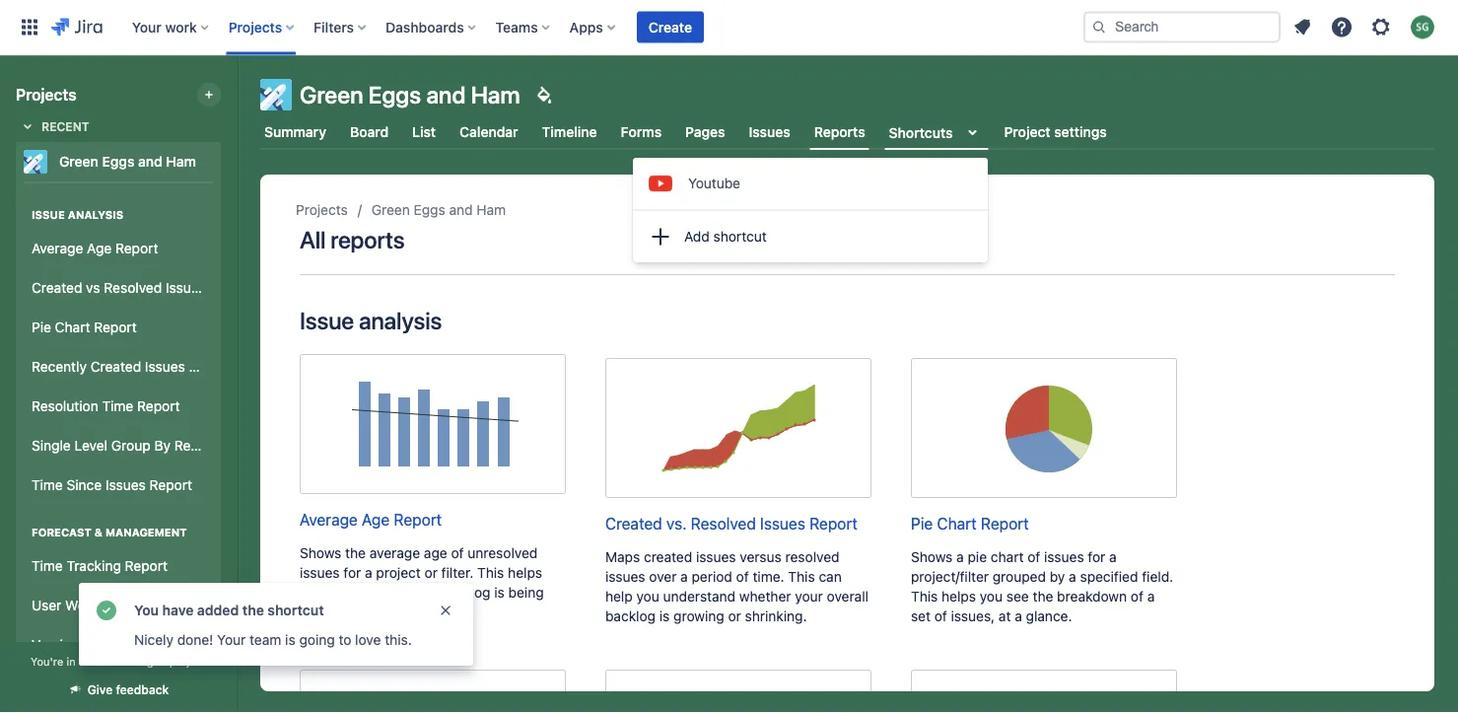 Task type: describe. For each thing, give the bounding box(es) containing it.
timeline
[[542, 124, 597, 140]]

notifications image
[[1291, 15, 1315, 39]]

this inside shows the average age of unresolved issues for a project or filter. this helps you see whether your backlog is being kept up to date.
[[477, 565, 504, 581]]

forecast & management
[[32, 526, 187, 539]]

team-
[[88, 655, 119, 668]]

growing
[[674, 608, 725, 624]]

menu containing youtube
[[633, 158, 1017, 262]]

0 vertical spatial pie
[[32, 319, 51, 335]]

period
[[692, 569, 733, 585]]

group containing time tracking report
[[24, 505, 213, 671]]

chart
[[991, 549, 1024, 565]]

forecast
[[32, 526, 92, 539]]

this inside "shows a pie chart of issues for a project/filter grouped by a specified field. this helps you see the breakdown of a set of issues, at a glance."
[[911, 588, 938, 605]]

you're in a team-managed project
[[31, 655, 206, 668]]

this.
[[385, 632, 412, 648]]

you for average
[[300, 584, 323, 601]]

you for created
[[637, 588, 660, 605]]

pie
[[968, 549, 987, 565]]

summary link
[[260, 114, 330, 150]]

level
[[74, 438, 108, 454]]

1 horizontal spatial chart
[[938, 514, 977, 533]]

shows for average
[[300, 545, 342, 561]]

shows for pie
[[911, 549, 953, 565]]

a inside shows the average age of unresolved issues for a project or filter. this helps you see whether your backlog is being kept up to date.
[[365, 565, 372, 581]]

youtube link down 'pages' link
[[688, 175, 741, 191]]

a left pie
[[957, 549, 964, 565]]

create button
[[637, 11, 704, 43]]

can
[[819, 569, 842, 585]]

resolved for vs.
[[691, 514, 756, 533]]

a right in
[[79, 655, 85, 668]]

for inside shows the average age of unresolved issues for a project or filter. this helps you see whether your backlog is being kept up to date.
[[344, 565, 361, 581]]

added
[[197, 602, 239, 618]]

2 vertical spatial green eggs and ham
[[372, 202, 506, 218]]

filter.
[[442, 565, 474, 581]]

of down field. on the bottom of page
[[1131, 588, 1144, 605]]

project settings
[[1005, 124, 1107, 140]]

resolution
[[32, 398, 98, 414]]

shortcuts button
[[885, 114, 989, 150]]

field.
[[1142, 569, 1174, 585]]

create
[[649, 19, 692, 35]]

0 horizontal spatial average
[[32, 240, 83, 257]]

issues up versus
[[761, 514, 806, 533]]

date.
[[368, 604, 400, 620]]

youtube link down reports
[[649, 171, 1017, 195]]

group
[[111, 438, 151, 454]]

since
[[67, 477, 102, 493]]

0 vertical spatial ham
[[471, 81, 520, 109]]

shrinking.
[[745, 608, 807, 624]]

version workload report
[[32, 637, 189, 653]]

1 horizontal spatial average age report link
[[300, 354, 566, 532]]

time since issues report
[[32, 477, 192, 493]]

board link
[[346, 114, 393, 150]]

0 horizontal spatial is
[[285, 632, 296, 648]]

team
[[250, 632, 282, 648]]

0 vertical spatial green
[[300, 81, 363, 109]]

by
[[1050, 569, 1066, 585]]

going
[[299, 632, 335, 648]]

filters
[[314, 19, 354, 35]]

add shortcut
[[685, 228, 767, 245]]

calendar
[[460, 124, 518, 140]]

2 group from the top
[[24, 187, 253, 511]]

recently created issues report
[[32, 359, 232, 375]]

this inside "maps created issues versus resolved issues over a period of time. this can help you understand whether your overall backlog is growing or shrinking."
[[788, 569, 815, 585]]

vs.
[[667, 514, 687, 533]]

1 vertical spatial ham
[[166, 153, 196, 170]]

projects button
[[223, 11, 302, 43]]

1 vertical spatial issue analysis
[[300, 307, 442, 334]]

forms link
[[617, 114, 666, 150]]

your work
[[132, 19, 197, 35]]

give
[[87, 683, 113, 697]]

management
[[105, 526, 187, 539]]

summary
[[264, 124, 326, 140]]

see inside "shows a pie chart of issues for a project/filter grouped by a specified field. this helps you see the breakdown of a set of issues, at a glance."
[[1007, 588, 1030, 605]]

created vs resolved issues report
[[32, 280, 253, 296]]

apps
[[570, 19, 603, 35]]

1 vertical spatial pie chart report link
[[911, 358, 1178, 535]]

is inside "maps created issues versus resolved issues over a period of time. this can help you understand whether your overall backlog is growing or shrinking."
[[660, 608, 670, 624]]

a right 'by'
[[1069, 569, 1077, 585]]

reports
[[814, 124, 866, 140]]

1 vertical spatial created
[[91, 359, 141, 375]]

apps button
[[564, 11, 623, 43]]

helps inside shows the average age of unresolved issues for a project or filter. this helps you see whether your backlog is being kept up to date.
[[508, 565, 543, 581]]

of up grouped
[[1028, 549, 1041, 565]]

set
[[911, 608, 931, 624]]

time since issues report link
[[24, 466, 213, 505]]

created
[[644, 549, 693, 565]]

issues,
[[951, 608, 995, 624]]

in
[[66, 655, 76, 668]]

list
[[412, 124, 436, 140]]

2 vertical spatial ham
[[477, 202, 506, 218]]

dashboards
[[386, 19, 464, 35]]

version
[[32, 637, 79, 653]]

2 vertical spatial green
[[372, 202, 410, 218]]

of inside "maps created issues versus resolved issues over a period of time. this can help you understand whether your overall backlog is growing or shrinking."
[[736, 569, 749, 585]]

projects for projects dropdown button
[[229, 19, 282, 35]]

see inside shows the average age of unresolved issues for a project or filter. this helps you see whether your backlog is being kept up to date.
[[327, 584, 349, 601]]

your work button
[[126, 11, 217, 43]]

add shortcut button
[[633, 217, 988, 256]]

sidebar navigation image
[[215, 79, 258, 118]]

resolution time report
[[32, 398, 180, 414]]

2 vertical spatial and
[[449, 202, 473, 218]]

helps inside "shows a pie chart of issues for a project/filter grouped by a specified field. this helps you see the breakdown of a set of issues, at a glance."
[[942, 588, 976, 605]]

filters button
[[308, 11, 374, 43]]

nicely done! your team is going to love this.
[[134, 632, 412, 648]]

time tracking report link
[[24, 546, 213, 586]]

0 vertical spatial green eggs and ham link
[[16, 142, 213, 181]]

1 horizontal spatial pie
[[911, 514, 933, 533]]

your profile and settings image
[[1412, 15, 1435, 39]]

shows a pie chart of issues for a project/filter grouped by a specified field. this helps you see the breakdown of a set of issues, at a glance.
[[911, 549, 1174, 624]]

glance.
[[1026, 608, 1073, 624]]

for inside "shows a pie chart of issues for a project/filter grouped by a specified field. this helps you see the breakdown of a set of issues, at a glance."
[[1088, 549, 1106, 565]]

timeline link
[[538, 114, 601, 150]]

feedback
[[116, 683, 169, 697]]

your for average age report
[[409, 584, 437, 601]]

average
[[370, 545, 420, 561]]

workload for version
[[83, 637, 143, 653]]

resolution time report link
[[24, 387, 213, 426]]

0 vertical spatial pie chart report link
[[24, 308, 213, 347]]

at
[[999, 608, 1011, 624]]

analysis inside group
[[68, 209, 124, 221]]

created for created vs. resolved issues report
[[606, 514, 663, 533]]

single level group by report link
[[24, 426, 217, 466]]

by
[[154, 438, 171, 454]]

board
[[350, 124, 389, 140]]

Search field
[[1084, 11, 1281, 43]]

teams
[[496, 19, 538, 35]]

search image
[[1092, 19, 1108, 35]]

0 horizontal spatial the
[[243, 602, 264, 618]]

created vs. resolved issues report
[[606, 514, 858, 533]]

help
[[606, 588, 633, 605]]

0 horizontal spatial project
[[170, 655, 206, 668]]

user workload report link
[[24, 586, 213, 625]]

1 vertical spatial to
[[339, 632, 352, 648]]



Task type: locate. For each thing, give the bounding box(es) containing it.
the inside shows the average age of unresolved issues for a project or filter. this helps you see whether your backlog is being kept up to date.
[[345, 545, 366, 561]]

to left love
[[339, 632, 352, 648]]

your left work
[[132, 19, 162, 35]]

0 vertical spatial green eggs and ham
[[300, 81, 520, 109]]

0 vertical spatial project
[[376, 565, 421, 581]]

1 horizontal spatial project
[[376, 565, 421, 581]]

shortcut up going
[[268, 602, 324, 618]]

set background color image
[[532, 83, 556, 107]]

this up set
[[911, 588, 938, 605]]

0 vertical spatial resolved
[[104, 280, 162, 296]]

shortcut inside button
[[714, 228, 767, 245]]

dismiss image
[[438, 603, 454, 618]]

backlog down filter.
[[440, 584, 491, 601]]

version workload report link
[[24, 625, 213, 665]]

up
[[331, 604, 348, 620]]

1 horizontal spatial or
[[728, 608, 742, 624]]

collapse recent projects image
[[16, 114, 39, 138]]

projects for projects link at the top of page
[[296, 202, 348, 218]]

1 horizontal spatial helps
[[942, 588, 976, 605]]

time for tracking
[[32, 558, 63, 574]]

1 horizontal spatial your
[[795, 588, 823, 605]]

1 vertical spatial issue
[[300, 307, 354, 334]]

eggs
[[369, 81, 421, 109], [102, 153, 135, 170], [414, 202, 446, 218]]

reports
[[331, 226, 405, 253]]

1 vertical spatial is
[[660, 608, 670, 624]]

2 vertical spatial projects
[[296, 202, 348, 218]]

issue analysis down reports
[[300, 307, 442, 334]]

0 horizontal spatial created
[[32, 280, 82, 296]]

love
[[355, 632, 381, 648]]

0 horizontal spatial your
[[409, 584, 437, 601]]

created vs resolved issues report link
[[24, 268, 253, 308]]

age
[[87, 240, 112, 257], [362, 510, 390, 529]]

analysis
[[68, 209, 124, 221], [359, 307, 442, 334]]

0 horizontal spatial average age report
[[32, 240, 158, 257]]

see up the 'up'
[[327, 584, 349, 601]]

projects up collapse recent projects image
[[16, 85, 77, 104]]

issues up the resolution time report link
[[145, 359, 185, 375]]

0 vertical spatial age
[[87, 240, 112, 257]]

created up the resolution time report link
[[91, 359, 141, 375]]

time for since
[[32, 477, 63, 493]]

success image
[[95, 599, 118, 622]]

&
[[94, 526, 103, 539]]

issue down recent
[[32, 209, 65, 221]]

your inside dropdown button
[[132, 19, 162, 35]]

versus
[[740, 549, 782, 565]]

0 vertical spatial issue analysis
[[32, 209, 124, 221]]

1 vertical spatial average
[[300, 510, 358, 529]]

dashboards button
[[380, 11, 484, 43]]

projects
[[229, 19, 282, 35], [16, 85, 77, 104], [296, 202, 348, 218]]

average up the 'up'
[[300, 510, 358, 529]]

2 vertical spatial eggs
[[414, 202, 446, 218]]

time left since
[[32, 477, 63, 493]]

whether down time.
[[740, 588, 792, 605]]

analysis up vs
[[68, 209, 124, 221]]

resolved
[[786, 549, 840, 565]]

green up reports
[[372, 202, 410, 218]]

project/filter
[[911, 569, 989, 585]]

a down field. on the bottom of page
[[1148, 588, 1155, 605]]

you up at
[[980, 588, 1003, 605]]

for up specified at the right of the page
[[1088, 549, 1106, 565]]

1 horizontal spatial backlog
[[606, 608, 656, 624]]

your down you have added the shortcut
[[217, 632, 246, 648]]

1 horizontal spatial resolved
[[691, 514, 756, 533]]

1 horizontal spatial whether
[[740, 588, 792, 605]]

1 horizontal spatial pie chart report
[[911, 514, 1029, 533]]

workload
[[65, 597, 125, 614], [83, 637, 143, 653]]

time up single level group by report link
[[102, 398, 133, 414]]

appswitcher icon image
[[18, 15, 41, 39]]

0 horizontal spatial age
[[87, 240, 112, 257]]

pie chart report down vs
[[32, 319, 137, 335]]

list link
[[409, 114, 440, 150]]

green eggs and ham up reports
[[372, 202, 506, 218]]

a right at
[[1015, 608, 1023, 624]]

issue down the all at the left of the page
[[300, 307, 354, 334]]

see down grouped
[[1007, 588, 1030, 605]]

time
[[102, 398, 133, 414], [32, 477, 63, 493], [32, 558, 63, 574]]

1 vertical spatial pie
[[911, 514, 933, 533]]

green down recent
[[59, 153, 99, 170]]

for up the 'up'
[[344, 565, 361, 581]]

whether inside "maps created issues versus resolved issues over a period of time. this can help you understand whether your overall backlog is growing or shrinking."
[[740, 588, 792, 605]]

shows the average age of unresolved issues for a project or filter. this helps you see whether your backlog is being kept up to date.
[[300, 545, 544, 620]]

average age report link
[[24, 229, 213, 268], [300, 354, 566, 532]]

add
[[685, 228, 710, 245]]

or inside "maps created issues versus resolved issues over a period of time. this can help you understand whether your overall backlog is growing or shrinking."
[[728, 608, 742, 624]]

of up filter.
[[451, 545, 464, 561]]

tab list containing reports
[[249, 114, 1447, 150]]

0 horizontal spatial or
[[425, 565, 438, 581]]

average age report
[[32, 240, 158, 257], [300, 510, 442, 529]]

recently
[[32, 359, 87, 375]]

0 horizontal spatial average age report link
[[24, 229, 213, 268]]

is left being
[[495, 584, 505, 601]]

shortcuts
[[889, 124, 953, 140]]

0 horizontal spatial pie chart report
[[32, 319, 137, 335]]

shows inside shows the average age of unresolved issues for a project or filter. this helps you see whether your backlog is being kept up to date.
[[300, 545, 342, 561]]

green eggs and ham link
[[16, 142, 213, 181], [372, 198, 506, 222]]

backlog
[[440, 584, 491, 601], [606, 608, 656, 624]]

you're
[[31, 655, 63, 668]]

issues inside shows the average age of unresolved issues for a project or filter. this helps you see whether your backlog is being kept up to date.
[[300, 565, 340, 581]]

this down unresolved
[[477, 565, 504, 581]]

to right the 'up'
[[351, 604, 364, 620]]

or right 'growing' on the left bottom of page
[[728, 608, 742, 624]]

0 vertical spatial and
[[426, 81, 466, 109]]

and down calendar link
[[449, 202, 473, 218]]

shows inside "shows a pie chart of issues for a project/filter grouped by a specified field. this helps you see the breakdown of a set of issues, at a glance."
[[911, 549, 953, 565]]

issues right vs
[[166, 280, 206, 296]]

time.
[[753, 569, 785, 585]]

issue analysis up vs
[[32, 209, 124, 221]]

project down average on the left bottom of the page
[[376, 565, 421, 581]]

resolved right vs. at left bottom
[[691, 514, 756, 533]]

to inside shows the average age of unresolved issues for a project or filter. this helps you see whether your backlog is being kept up to date.
[[351, 604, 364, 620]]

done!
[[177, 632, 213, 648]]

tab list
[[249, 114, 1447, 150]]

give feedback button
[[56, 674, 181, 706]]

green eggs and ham up list
[[300, 81, 520, 109]]

settings
[[1055, 124, 1107, 140]]

projects inside dropdown button
[[229, 19, 282, 35]]

0 vertical spatial chart
[[55, 319, 90, 335]]

1 horizontal spatial your
[[217, 632, 246, 648]]

0 horizontal spatial chart
[[55, 319, 90, 335]]

a right the over
[[681, 569, 688, 585]]

0 vertical spatial pie chart report
[[32, 319, 137, 335]]

youtube down the project
[[965, 171, 1017, 187]]

of left time.
[[736, 569, 749, 585]]

youtube
[[965, 171, 1017, 187], [688, 175, 741, 191]]

banner
[[0, 0, 1459, 55]]

1 horizontal spatial this
[[788, 569, 815, 585]]

tracking
[[67, 558, 121, 574]]

issues inside "link"
[[166, 280, 206, 296]]

backlog inside shows the average age of unresolved issues for a project or filter. this helps you see whether your backlog is being kept up to date.
[[440, 584, 491, 601]]

average age report inside group
[[32, 240, 158, 257]]

age
[[424, 545, 448, 561]]

0 horizontal spatial green eggs and ham link
[[16, 142, 213, 181]]

0 vertical spatial average age report
[[32, 240, 158, 257]]

maps created issues versus resolved issues over a period of time. this can help you understand whether your overall backlog is growing or shrinking.
[[606, 549, 869, 624]]

1 horizontal spatial green eggs and ham link
[[372, 198, 506, 222]]

or down age
[[425, 565, 438, 581]]

0 horizontal spatial projects
[[16, 85, 77, 104]]

2 vertical spatial time
[[32, 558, 63, 574]]

issue analysis inside group
[[32, 209, 124, 221]]

settings image
[[1370, 15, 1394, 39]]

resolved for vs
[[104, 280, 162, 296]]

youtube down 'pages' link
[[688, 175, 741, 191]]

0 vertical spatial created
[[32, 280, 82, 296]]

created for created vs resolved issues report
[[32, 280, 82, 296]]

you inside shows the average age of unresolved issues for a project or filter. this helps you see whether your backlog is being kept up to date.
[[300, 584, 323, 601]]

of inside shows the average age of unresolved issues for a project or filter. this helps you see whether your backlog is being kept up to date.
[[451, 545, 464, 561]]

1 vertical spatial eggs
[[102, 153, 135, 170]]

backlog down the help
[[606, 608, 656, 624]]

0 vertical spatial helps
[[508, 565, 543, 581]]

1 horizontal spatial for
[[1088, 549, 1106, 565]]

0 horizontal spatial you
[[300, 584, 323, 601]]

0 horizontal spatial resolved
[[104, 280, 162, 296]]

primary element
[[12, 0, 1084, 55]]

kept
[[300, 604, 328, 620]]

backlog inside "maps created issues versus resolved issues over a period of time. this can help you understand whether your overall backlog is growing or shrinking."
[[606, 608, 656, 624]]

ham left add to starred image
[[166, 153, 196, 170]]

created left vs
[[32, 280, 82, 296]]

see
[[327, 584, 349, 601], [1007, 588, 1030, 605]]

1 vertical spatial resolved
[[691, 514, 756, 533]]

1 horizontal spatial you
[[637, 588, 660, 605]]

your inside shows the average age of unresolved issues for a project or filter. this helps you see whether your backlog is being kept up to date.
[[409, 584, 437, 601]]

1 horizontal spatial the
[[345, 545, 366, 561]]

help image
[[1331, 15, 1354, 39]]

pages
[[686, 124, 726, 140]]

0 vertical spatial to
[[351, 604, 364, 620]]

0 vertical spatial eggs
[[369, 81, 421, 109]]

0 vertical spatial is
[[495, 584, 505, 601]]

whether for report
[[353, 584, 405, 601]]

of right set
[[935, 608, 948, 624]]

1 horizontal spatial green
[[300, 81, 363, 109]]

1 vertical spatial your
[[217, 632, 246, 648]]

issues up period
[[696, 549, 736, 565]]

0 horizontal spatial see
[[327, 584, 349, 601]]

0 vertical spatial workload
[[65, 597, 125, 614]]

1 horizontal spatial analysis
[[359, 307, 442, 334]]

0 vertical spatial analysis
[[68, 209, 124, 221]]

project inside shows the average age of unresolved issues for a project or filter. this helps you see whether your backlog is being kept up to date.
[[376, 565, 421, 581]]

give feedback
[[87, 683, 169, 697]]

project
[[376, 565, 421, 581], [170, 655, 206, 668]]

shows up kept
[[300, 545, 342, 561]]

issues down 'maps' at left bottom
[[606, 569, 646, 585]]

1 vertical spatial green eggs and ham
[[59, 153, 196, 170]]

and left add to starred image
[[138, 153, 162, 170]]

issues up kept
[[300, 565, 340, 581]]

specified
[[1081, 569, 1139, 585]]

0 vertical spatial time
[[102, 398, 133, 414]]

managed
[[119, 655, 167, 668]]

youtube for youtube link underneath 'pages' link
[[688, 175, 741, 191]]

project down done!
[[170, 655, 206, 668]]

0 horizontal spatial whether
[[353, 584, 405, 601]]

is inside shows the average age of unresolved issues for a project or filter. this helps you see whether your backlog is being kept up to date.
[[495, 584, 505, 601]]

1 horizontal spatial age
[[362, 510, 390, 529]]

1 vertical spatial projects
[[16, 85, 77, 104]]

created inside "link"
[[32, 280, 82, 296]]

0 vertical spatial backlog
[[440, 584, 491, 601]]

green up summary
[[300, 81, 363, 109]]

chart up recently
[[55, 319, 90, 335]]

1 vertical spatial helps
[[942, 588, 976, 605]]

the
[[345, 545, 366, 561], [1033, 588, 1054, 605], [243, 602, 264, 618]]

banner containing your work
[[0, 0, 1459, 55]]

resolved
[[104, 280, 162, 296], [691, 514, 756, 533]]

whether for resolved
[[740, 588, 792, 605]]

2 vertical spatial is
[[285, 632, 296, 648]]

0 horizontal spatial issue analysis
[[32, 209, 124, 221]]

1 group from the top
[[24, 181, 253, 713]]

breakdown
[[1058, 588, 1128, 605]]

your down can
[[795, 588, 823, 605]]

report
[[115, 240, 158, 257], [210, 280, 253, 296], [94, 319, 137, 335], [189, 359, 232, 375], [137, 398, 180, 414], [174, 438, 217, 454], [150, 477, 192, 493], [394, 510, 442, 529], [810, 514, 858, 533], [981, 514, 1029, 533], [125, 558, 168, 574], [129, 597, 172, 614], [147, 637, 189, 653]]

vs
[[86, 280, 100, 296]]

all reports
[[300, 226, 405, 253]]

0 horizontal spatial issue
[[32, 209, 65, 221]]

1 vertical spatial average age report link
[[300, 354, 566, 532]]

chart up pie
[[938, 514, 977, 533]]

youtube link
[[649, 171, 1017, 195], [688, 175, 741, 191]]

1 horizontal spatial youtube
[[965, 171, 1017, 187]]

1 vertical spatial analysis
[[359, 307, 442, 334]]

1 vertical spatial average age report
[[300, 510, 442, 529]]

user
[[32, 597, 62, 614]]

report inside "link"
[[210, 280, 253, 296]]

youtube for youtube link under reports
[[965, 171, 1017, 187]]

0 horizontal spatial for
[[344, 565, 361, 581]]

1 vertical spatial shortcut
[[268, 602, 324, 618]]

add to starred image
[[215, 150, 239, 174]]

a down average on the left bottom of the page
[[365, 565, 372, 581]]

shortcut right add
[[714, 228, 767, 245]]

you down the over
[[637, 588, 660, 605]]

created
[[32, 280, 82, 296], [91, 359, 141, 375], [606, 514, 663, 533]]

the inside "shows a pie chart of issues for a project/filter grouped by a specified field. this helps you see the breakdown of a set of issues, at a glance."
[[1033, 588, 1054, 605]]

time down forecast
[[32, 558, 63, 574]]

1 vertical spatial pie chart report
[[911, 514, 1029, 533]]

or inside shows the average age of unresolved issues for a project or filter. this helps you see whether your backlog is being kept up to date.
[[425, 565, 438, 581]]

teams button
[[490, 11, 558, 43]]

average age report up vs
[[32, 240, 158, 257]]

1 vertical spatial green
[[59, 153, 99, 170]]

average up created vs resolved issues report "link"
[[32, 240, 83, 257]]

issues link
[[745, 114, 795, 150]]

you
[[134, 602, 159, 618]]

the up glance.
[[1033, 588, 1054, 605]]

analysis down reports
[[359, 307, 442, 334]]

issues up 'by'
[[1045, 549, 1085, 565]]

the up team
[[243, 602, 264, 618]]

and up list
[[426, 81, 466, 109]]

workload for user
[[65, 597, 125, 614]]

pie up project/filter
[[911, 514, 933, 533]]

the left average on the left bottom of the page
[[345, 545, 366, 561]]

1 vertical spatial or
[[728, 608, 742, 624]]

all
[[300, 226, 326, 253]]

project settings link
[[1001, 114, 1111, 150]]

a inside "maps created issues versus resolved issues over a period of time. this can help you understand whether your overall backlog is growing or shrinking."
[[681, 569, 688, 585]]

resolved right vs
[[104, 280, 162, 296]]

helps
[[508, 565, 543, 581], [942, 588, 976, 605]]

ham down calendar link
[[477, 202, 506, 218]]

0 horizontal spatial shows
[[300, 545, 342, 561]]

green eggs and ham down recent
[[59, 153, 196, 170]]

you up kept
[[300, 584, 323, 601]]

create project image
[[201, 87, 217, 103]]

pages link
[[682, 114, 729, 150]]

work
[[165, 19, 197, 35]]

you inside "maps created issues versus resolved issues over a period of time. this can help you understand whether your overall backlog is growing or shrinking."
[[637, 588, 660, 605]]

0 horizontal spatial pie
[[32, 319, 51, 335]]

recent
[[41, 119, 89, 133]]

jira image
[[51, 15, 102, 39], [51, 15, 102, 39]]

a up specified at the right of the page
[[1110, 549, 1117, 565]]

1 vertical spatial green eggs and ham link
[[372, 198, 506, 222]]

age up vs
[[87, 240, 112, 257]]

issue
[[32, 209, 65, 221], [300, 307, 354, 334]]

is right team
[[285, 632, 296, 648]]

you inside "shows a pie chart of issues for a project/filter grouped by a specified field. this helps you see the breakdown of a set of issues, at a glance."
[[980, 588, 1003, 605]]

0 horizontal spatial your
[[132, 19, 162, 35]]

to
[[351, 604, 364, 620], [339, 632, 352, 648]]

helps down project/filter
[[942, 588, 976, 605]]

projects up the all at the left of the page
[[296, 202, 348, 218]]

your inside "maps created issues versus resolved issues over a period of time. this can help you understand whether your overall backlog is growing or shrinking."
[[795, 588, 823, 605]]

time tracking report
[[32, 558, 168, 574]]

0 vertical spatial average age report link
[[24, 229, 213, 268]]

issues inside "shows a pie chart of issues for a project/filter grouped by a specified field. this helps you see the breakdown of a set of issues, at a glance."
[[1045, 549, 1085, 565]]

workload up you're in a team-managed project
[[83, 637, 143, 653]]

created up 'maps' at left bottom
[[606, 514, 663, 533]]

your
[[409, 584, 437, 601], [795, 588, 823, 605]]

0 vertical spatial your
[[132, 19, 162, 35]]

issues right pages
[[749, 124, 791, 140]]

issues down single level group by report
[[106, 477, 146, 493]]

this down "resolved"
[[788, 569, 815, 585]]

nicely
[[134, 632, 174, 648]]

calendar link
[[456, 114, 522, 150]]

0 horizontal spatial shortcut
[[268, 602, 324, 618]]

your for created vs. resolved issues report
[[795, 588, 823, 605]]

1 horizontal spatial issue analysis
[[300, 307, 442, 334]]

1 vertical spatial and
[[138, 153, 162, 170]]

whether inside shows the average age of unresolved issues for a project or filter. this helps you see whether your backlog is being kept up to date.
[[353, 584, 405, 601]]

recently created issues report link
[[24, 347, 232, 387]]

1 horizontal spatial average age report
[[300, 510, 442, 529]]

helps up being
[[508, 565, 543, 581]]

pie up recently
[[32, 319, 51, 335]]

projects up sidebar navigation icon
[[229, 19, 282, 35]]

3 group from the top
[[24, 505, 213, 671]]

your down age
[[409, 584, 437, 601]]

shows up project/filter
[[911, 549, 953, 565]]

resolved inside "link"
[[104, 280, 162, 296]]

ham up calendar
[[471, 81, 520, 109]]

pie chart report up pie
[[911, 514, 1029, 533]]

2 horizontal spatial is
[[660, 608, 670, 624]]

you have added the shortcut
[[134, 602, 324, 618]]

1 vertical spatial backlog
[[606, 608, 656, 624]]

1 vertical spatial chart
[[938, 514, 977, 533]]

issue analysis
[[32, 209, 124, 221], [300, 307, 442, 334]]

age up average on the left bottom of the page
[[362, 510, 390, 529]]

shows
[[300, 545, 342, 561], [911, 549, 953, 565]]

pie chart report link
[[24, 308, 213, 347], [911, 358, 1178, 535]]

menu
[[633, 158, 1017, 262]]

group
[[24, 181, 253, 713], [24, 187, 253, 511], [24, 505, 213, 671]]

and
[[426, 81, 466, 109], [138, 153, 162, 170], [449, 202, 473, 218]]

issues
[[749, 124, 791, 140], [166, 280, 206, 296], [145, 359, 185, 375], [106, 477, 146, 493], [761, 514, 806, 533]]

1 vertical spatial project
[[170, 655, 206, 668]]

0 horizontal spatial green
[[59, 153, 99, 170]]



Task type: vqa. For each thing, say whether or not it's contained in the screenshot.
went on the right
no



